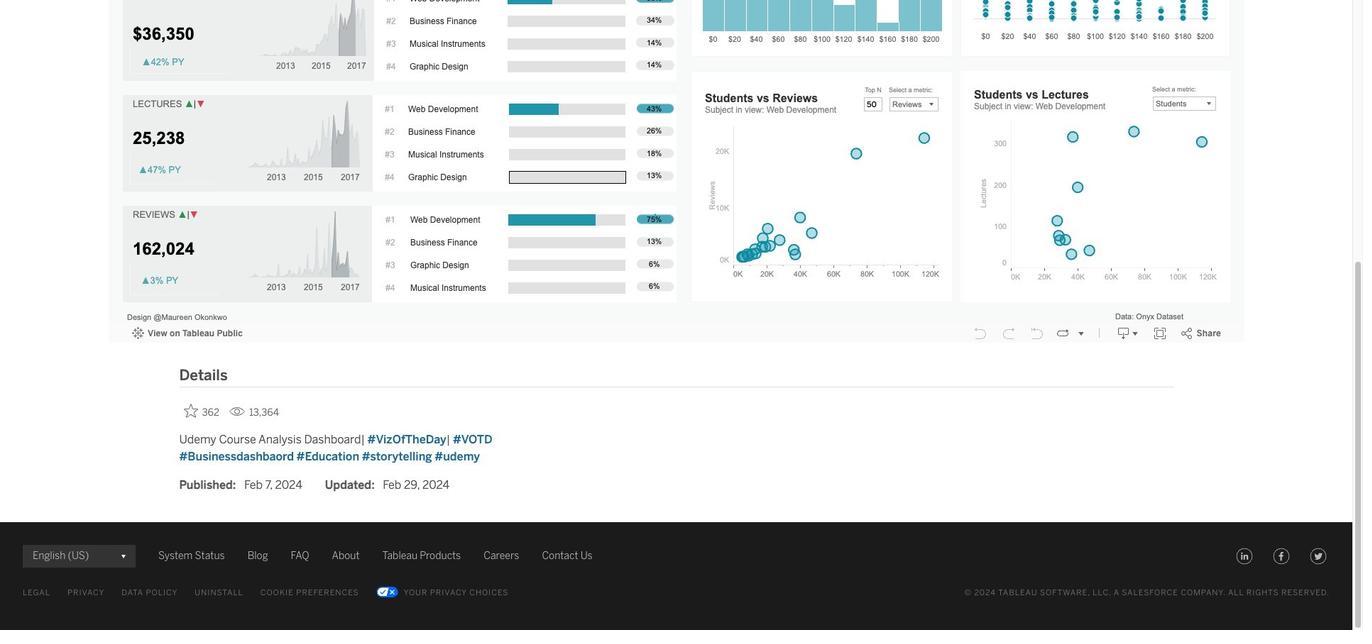 Task type: describe. For each thing, give the bounding box(es) containing it.
Add Favorite button
[[179, 400, 224, 423]]



Task type: locate. For each thing, give the bounding box(es) containing it.
selected language element
[[33, 545, 126, 568]]

add favorite image
[[184, 404, 198, 418]]



Task type: vqa. For each thing, say whether or not it's contained in the screenshot.
Workbook thumbnail
no



